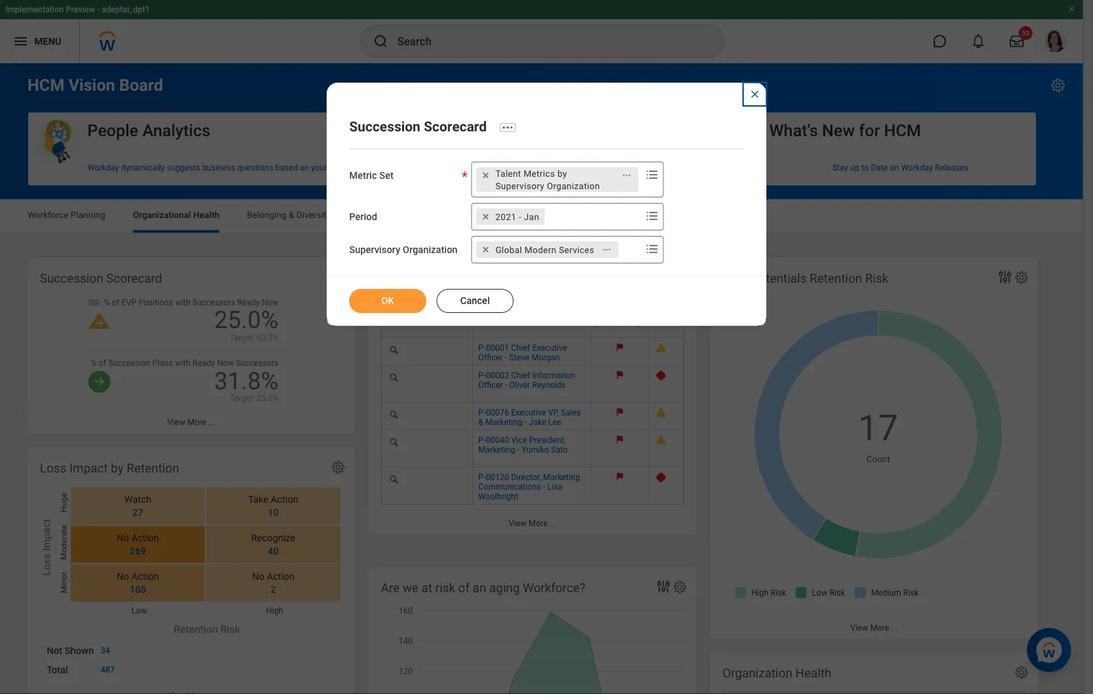 Task type: describe. For each thing, give the bounding box(es) containing it.
105
[[130, 584, 146, 595]]

planning
[[71, 210, 105, 220]]

2021 - jan, press delete to clear value. option
[[476, 209, 545, 225]]

plans inside succession scorecard element
[[153, 358, 173, 368]]

2 vertical spatial retention
[[174, 623, 218, 635]]

high potentials retention risk element
[[711, 258, 1039, 639]]

at for risk
[[481, 271, 492, 285]]

hcm vision board
[[28, 75, 163, 95]]

services
[[559, 245, 595, 255]]

% of evp positions with successors ready now
[[104, 298, 279, 307]]

prompts image
[[644, 208, 661, 224]]

analytics
[[143, 120, 210, 140]]

0 vertical spatial 25.0%
[[214, 306, 279, 334]]

information
[[533, 371, 575, 380]]

with for successors
[[175, 298, 191, 307]]

of for succession
[[99, 358, 106, 368]]

watch
[[124, 494, 151, 505]]

25.0% inside 31.8% target 25.0%
[[257, 393, 279, 403]]

p- for 00040
[[479, 435, 486, 445]]

487 button
[[101, 664, 117, 675]]

1 vertical spatial supervisory
[[349, 244, 401, 256]]

succession up neutral warning icon
[[40, 271, 103, 285]]

... for succession scorecard
[[208, 418, 215, 427]]

2
[[271, 584, 276, 595]]

action for 269
[[131, 532, 159, 544]]

workday dynamically suggests business questions based on your tenant
[[87, 163, 353, 173]]

40
[[268, 545, 279, 557]]

suggests
[[167, 163, 200, 173]]

no for no action 2
[[252, 571, 265, 582]]

succession inside dialog
[[349, 118, 421, 135]]

workday community
[[429, 120, 582, 140]]

2 on from the left
[[890, 163, 900, 173]]

view for high potentials retention risk
[[851, 623, 869, 633]]

no action 2
[[252, 571, 295, 595]]

p-00001 chief executive officer - steve morgan link
[[479, 340, 568, 362]]

what's new for hcm button
[[711, 112, 1037, 164]]

success
[[571, 163, 602, 173]]

269 button
[[121, 545, 148, 557]]

27 button
[[124, 506, 145, 519]]

view more ... for succession scorecard
[[168, 418, 215, 427]]

woolbright
[[479, 492, 519, 501]]

executive inside tab list
[[470, 210, 508, 220]]

p- for 00001
[[479, 343, 486, 353]]

& inside p-00076 executive vp, sales & marketing - jake lee
[[479, 417, 484, 427]]

tab list inside '17' 'main content'
[[14, 200, 1070, 233]]

00120
[[486, 472, 509, 482]]

10
[[268, 507, 279, 518]]

- inside p-00002 chief information officer - oliver reynolds
[[505, 380, 508, 390]]

workday dynamically suggests business questions based on your tenant link
[[28, 158, 354, 178]]

25.0% target 60.0%
[[214, 306, 279, 342]]

sales
[[561, 408, 581, 417]]

31.8% target 25.0%
[[214, 367, 279, 403]]

no for no action 269
[[117, 532, 129, 544]]

prompts image for metric set
[[644, 167, 661, 183]]

1 horizontal spatial now
[[262, 298, 279, 307]]

60.0%
[[257, 333, 279, 342]]

1 horizontal spatial successors
[[236, 358, 279, 368]]

0 vertical spatial retention
[[810, 271, 863, 285]]

2 to from the left
[[862, 163, 869, 173]]

belonging & diversity
[[247, 210, 331, 220]]

view more ... link for high potentials retention risk
[[711, 616, 1039, 639]]

global modern services
[[496, 245, 595, 255]]

stay up to date on workday releases
[[833, 163, 969, 173]]

0 horizontal spatial successors
[[193, 298, 235, 307]]

up
[[851, 163, 860, 173]]

health for organizational health
[[193, 210, 220, 220]]

0 vertical spatial ready
[[237, 298, 260, 307]]

p-00002 chief information officer - oliver reynolds link
[[479, 368, 575, 390]]

plan for plan status
[[654, 308, 670, 318]]

loss impact by retention element
[[28, 447, 355, 694]]

prompts image for supervisory organization
[[644, 241, 661, 257]]

loss
[[40, 461, 66, 475]]

00001
[[486, 343, 509, 353]]

by for impact
[[111, 461, 124, 475]]

sato
[[551, 445, 568, 454]]

view for succession plans at risk
[[509, 518, 527, 528]]

succession scorecard dialog
[[327, 83, 767, 326]]

watch 27
[[124, 494, 151, 518]]

0 vertical spatial plans
[[448, 271, 478, 285]]

collaboration
[[474, 163, 523, 173]]

global
[[496, 245, 522, 255]]

view for succession scorecard
[[168, 418, 185, 427]]

recognize
[[251, 532, 296, 544]]

workforce planning
[[28, 210, 105, 220]]

scorecard inside dialog
[[424, 118, 487, 135]]

vision
[[69, 75, 115, 95]]

flight risk (incumbent)
[[595, 308, 640, 327]]

marketing inside p-00040 vice president, marketing - yumiko sato
[[479, 445, 516, 454]]

p- for 00076
[[479, 408, 486, 417]]

communications
[[479, 482, 541, 492]]

1 vertical spatial organization
[[403, 244, 458, 256]]

succession scorecard inside '17' 'main content'
[[40, 271, 162, 285]]

organizational health
[[133, 210, 220, 220]]

are we at risk of an aging workforce? element
[[369, 567, 697, 694]]

2 button
[[262, 583, 278, 596]]

metric
[[349, 170, 377, 181]]

0 horizontal spatial ready
[[193, 358, 215, 368]]

the
[[533, 163, 545, 173]]

period
[[349, 211, 377, 223]]

belonging
[[247, 210, 287, 220]]

p-00001 chief executive officer - steve morgan
[[479, 343, 568, 362]]

40 button
[[260, 545, 281, 557]]

organization health element
[[711, 652, 1094, 694]]

your
[[311, 163, 327, 173]]

potentials
[[752, 271, 807, 285]]

key
[[547, 163, 560, 173]]

succession plans at risk element
[[369, 258, 697, 534]]

2 horizontal spatial at
[[604, 163, 612, 173]]

no action 105
[[117, 571, 159, 595]]

supervisory organization
[[349, 244, 458, 256]]

% for % of evp positions with successors ready now
[[104, 298, 110, 307]]

board
[[119, 75, 163, 95]]

succession down the supervisory organization
[[381, 271, 444, 285]]

implementation preview -   adeptai_dpt1
[[6, 5, 150, 14]]

workforce?
[[523, 581, 586, 595]]

people analytics button
[[28, 112, 354, 164]]

00002
[[486, 371, 509, 380]]

related actions image
[[602, 245, 612, 255]]

at for risk
[[422, 581, 433, 595]]

close succession scorecard image
[[750, 89, 761, 100]]

10 button
[[260, 506, 281, 519]]

view more ... link for succession scorecard
[[28, 411, 355, 433]]

plan button
[[385, 297, 478, 338]]

p-00120 director, marketing communications - lisa woolbright
[[479, 472, 580, 501]]

for
[[860, 120, 881, 140]]

global modern services element
[[496, 244, 595, 256]]

34
[[101, 646, 110, 655]]

p-00120 director, marketing communications - lisa woolbright link
[[479, 470, 580, 501]]

not shown 34
[[47, 645, 110, 657]]

workday inside button
[[429, 120, 493, 140]]

positions
[[139, 298, 173, 307]]

preview
[[66, 5, 95, 14]]

- inside p-00076 executive vp, sales & marketing - jake lee
[[525, 417, 527, 427]]

flight
[[595, 308, 616, 318]]

17
[[859, 407, 899, 449]]

... for high potentials retention risk
[[892, 623, 898, 633]]

business
[[203, 163, 235, 173]]

p-00040 vice president, marketing - yumiko sato link
[[479, 432, 568, 454]]

officer for 00001
[[479, 353, 503, 362]]

evp
[[122, 298, 137, 307]]

succession plans at risk
[[381, 271, 519, 285]]

1 vertical spatial retention
[[127, 461, 179, 475]]

- inside p-00001 chief executive officer - steve morgan
[[505, 353, 508, 362]]

chief for steve
[[511, 343, 531, 353]]

27
[[132, 507, 143, 518]]



Task type: locate. For each thing, give the bounding box(es) containing it.
... up organization health element
[[892, 623, 898, 633]]

1 horizontal spatial to
[[862, 163, 869, 173]]

2021 - jan element
[[496, 211, 540, 223]]

jan
[[524, 212, 540, 222]]

of for evp
[[112, 298, 120, 307]]

p- down 00076
[[479, 435, 486, 445]]

p-00002 chief information officer - oliver reynolds
[[479, 371, 575, 390]]

column header inside organization health element
[[857, 692, 1034, 694]]

0 vertical spatial at
[[604, 163, 612, 173]]

p- up 00002
[[479, 343, 486, 353]]

- inside banner
[[97, 5, 100, 14]]

officer inside p-00002 chief information officer - oliver reynolds
[[479, 380, 503, 390]]

- inside option
[[519, 212, 522, 222]]

plan down ok
[[385, 308, 402, 318]]

0 horizontal spatial %
[[91, 358, 97, 368]]

0 horizontal spatial health
[[193, 210, 220, 220]]

tab list containing workforce planning
[[14, 200, 1070, 233]]

risk inside loss impact by retention element
[[221, 623, 240, 635]]

profile logan mcneil element
[[1037, 26, 1075, 56]]

with right positions
[[175, 298, 191, 307]]

1 horizontal spatial supervisory
[[496, 181, 545, 191]]

no inside no action 105
[[117, 571, 129, 582]]

cancel
[[461, 295, 490, 307]]

target inside "25.0% target 60.0%"
[[230, 333, 253, 342]]

target
[[230, 333, 253, 342], [230, 393, 253, 403]]

plans up cancel
[[448, 271, 478, 285]]

reynolds
[[532, 380, 566, 390]]

of left evp
[[112, 298, 120, 307]]

1 horizontal spatial ...
[[550, 518, 557, 528]]

0 vertical spatial by
[[558, 168, 568, 179]]

0 vertical spatial chief
[[511, 343, 531, 353]]

0 vertical spatial view more ... link
[[28, 411, 355, 433]]

collaboration is the key to success at workday
[[474, 163, 646, 173]]

ok
[[382, 295, 394, 307]]

3 p- from the top
[[479, 408, 486, 417]]

employee experience
[[358, 210, 443, 220]]

1 vertical spatial ...
[[550, 518, 557, 528]]

1 horizontal spatial on
[[890, 163, 900, 173]]

1 p- from the top
[[479, 343, 486, 353]]

x small image
[[479, 210, 493, 224]]

take action 10
[[248, 494, 299, 518]]

p- for 00120
[[479, 472, 486, 482]]

chief down steve at bottom
[[511, 371, 531, 380]]

ready up 60.0%
[[237, 298, 260, 307]]

succession up set
[[349, 118, 421, 135]]

action inside no action 269
[[131, 532, 159, 544]]

1 vertical spatial chief
[[511, 371, 531, 380]]

recognize 40
[[251, 532, 296, 557]]

officer up 00002
[[479, 353, 503, 362]]

1 with from the top
[[175, 298, 191, 307]]

view inside "high potentials retention risk" element
[[851, 623, 869, 633]]

p-00076 executive vp, sales & marketing - jake lee link
[[479, 405, 581, 427]]

34 button
[[101, 645, 112, 656]]

1 vertical spatial health
[[796, 666, 832, 680]]

summary
[[510, 210, 549, 220]]

workday down people
[[87, 163, 119, 173]]

2 plan from the left
[[654, 308, 670, 318]]

x small image left talent
[[479, 169, 493, 182]]

no
[[117, 532, 129, 544], [117, 571, 129, 582], [252, 571, 265, 582]]

1 vertical spatial prompts image
[[644, 241, 661, 257]]

1 x small image from the top
[[479, 169, 493, 182]]

view more ... for succession plans at risk
[[509, 518, 557, 528]]

17 main content
[[0, 63, 1094, 694]]

25.0% up the 31.8%
[[214, 306, 279, 334]]

1 horizontal spatial more
[[529, 518, 548, 528]]

0 horizontal spatial view more ... link
[[28, 411, 355, 433]]

action up 2
[[267, 571, 295, 582]]

-
[[97, 5, 100, 14], [519, 212, 522, 222], [505, 353, 508, 362], [505, 380, 508, 390], [525, 417, 527, 427], [518, 445, 520, 454], [543, 482, 546, 492]]

more for succession plans at risk
[[529, 518, 548, 528]]

view more ... inside "high potentials retention risk" element
[[851, 623, 898, 633]]

retention risk
[[174, 623, 240, 635]]

health inside tab list
[[193, 210, 220, 220]]

0 horizontal spatial view
[[168, 418, 185, 427]]

now
[[262, 298, 279, 307], [217, 358, 234, 368]]

neutral good image
[[89, 371, 111, 393]]

1 on from the left
[[300, 163, 309, 173]]

2 vertical spatial view
[[851, 623, 869, 633]]

view down '% of succession plans with ready now successors'
[[168, 418, 185, 427]]

2 vertical spatial at
[[422, 581, 433, 595]]

plan for plan
[[385, 308, 402, 318]]

executive
[[470, 210, 508, 220], [533, 343, 568, 353], [511, 408, 546, 417]]

more down the p-00120 director, marketing communications - lisa woolbright
[[529, 518, 548, 528]]

no up 2 button
[[252, 571, 265, 582]]

0 vertical spatial health
[[193, 210, 220, 220]]

by inside '17' 'main content'
[[111, 461, 124, 475]]

1 horizontal spatial view more ...
[[509, 518, 557, 528]]

by inside talent metrics by supervisory organization
[[558, 168, 568, 179]]

2 chief from the top
[[511, 371, 531, 380]]

action for 10
[[271, 494, 299, 505]]

action for 105
[[131, 571, 159, 582]]

on
[[300, 163, 309, 173], [890, 163, 900, 173]]

plan status
[[654, 308, 677, 327]]

chief inside p-00002 chief information officer - oliver reynolds
[[511, 371, 531, 380]]

p- inside p-00001 chief executive officer - steve morgan
[[479, 343, 486, 353]]

1 vertical spatial hcm
[[885, 120, 922, 140]]

scorecard
[[424, 118, 487, 135], [106, 271, 162, 285]]

at up cancel
[[481, 271, 492, 285]]

... inside succession scorecard element
[[208, 418, 215, 427]]

target inside 31.8% target 25.0%
[[230, 393, 253, 403]]

0 horizontal spatial plan
[[385, 308, 402, 318]]

0 vertical spatial now
[[262, 298, 279, 307]]

to right key
[[562, 163, 569, 173]]

successors down 60.0%
[[236, 358, 279, 368]]

are
[[381, 581, 400, 595]]

2 x small image from the top
[[479, 243, 493, 257]]

total
[[47, 664, 68, 676]]

more up organization health element
[[871, 623, 890, 633]]

1 vertical spatial x small image
[[479, 243, 493, 257]]

1 horizontal spatial by
[[558, 168, 568, 179]]

p- inside p-00076 executive vp, sales & marketing - jake lee
[[479, 408, 486, 417]]

(incumbent)
[[595, 318, 640, 327]]

1 vertical spatial marketing
[[479, 445, 516, 454]]

risk inside flight risk (incumbent)
[[618, 308, 634, 318]]

more for succession scorecard
[[187, 418, 206, 427]]

prompts image
[[644, 167, 661, 183], [644, 241, 661, 257]]

... down the lisa
[[550, 518, 557, 528]]

ok button
[[349, 289, 427, 313]]

hcm left vision
[[28, 75, 64, 95]]

% of succession plans with ready now successors
[[91, 358, 279, 368]]

search image
[[373, 33, 389, 50]]

1 chief from the top
[[511, 343, 531, 353]]

action
[[271, 494, 299, 505], [131, 532, 159, 544], [131, 571, 159, 582], [267, 571, 295, 582]]

1 horizontal spatial organization
[[547, 181, 600, 191]]

workday left releases
[[902, 163, 934, 173]]

... inside "high potentials retention risk" element
[[892, 623, 898, 633]]

count
[[867, 454, 891, 464]]

2 vertical spatial view more ...
[[851, 623, 898, 633]]

succession scorecard element
[[28, 258, 355, 433]]

1 horizontal spatial plan
[[654, 308, 670, 318]]

workday right success
[[614, 163, 646, 173]]

1 vertical spatial by
[[111, 461, 124, 475]]

succession scorecard
[[349, 118, 487, 135], [40, 271, 162, 285]]

1 horizontal spatial %
[[104, 298, 110, 307]]

executive inside p-00076 executive vp, sales & marketing - jake lee
[[511, 408, 546, 417]]

tab list
[[14, 200, 1070, 233]]

view up organization health element
[[851, 623, 869, 633]]

succession up neutral good image on the bottom of page
[[108, 358, 151, 368]]

1 horizontal spatial plans
[[448, 271, 478, 285]]

2 vertical spatial marketing
[[544, 472, 580, 482]]

p- for 00002
[[479, 371, 486, 380]]

related actions image
[[622, 171, 632, 180]]

1 vertical spatial view more ... link
[[369, 512, 697, 534]]

view more ... down '% of succession plans with ready now successors'
[[168, 418, 215, 427]]

00076
[[486, 408, 509, 417]]

- inside p-00040 vice president, marketing - yumiko sato
[[518, 445, 520, 454]]

1 horizontal spatial view more ... link
[[369, 512, 697, 534]]

0 vertical spatial supervisory
[[496, 181, 545, 191]]

at
[[604, 163, 612, 173], [481, 271, 492, 285], [422, 581, 433, 595]]

0 vertical spatial organization
[[547, 181, 600, 191]]

global modern services, press delete to clear value. option
[[476, 242, 619, 258]]

... inside succession plans at risk element
[[550, 518, 557, 528]]

1 vertical spatial &
[[479, 417, 484, 427]]

no for no action 105
[[117, 571, 129, 582]]

0 horizontal spatial at
[[422, 581, 433, 595]]

0 vertical spatial high
[[723, 271, 749, 285]]

action for 2
[[267, 571, 295, 582]]

487
[[101, 665, 115, 674]]

x small image for organization
[[479, 243, 493, 257]]

x small image left global at the left top of page
[[479, 243, 493, 257]]

are we at risk of an aging workforce?
[[381, 581, 586, 595]]

0 horizontal spatial high
[[266, 606, 283, 615]]

2 horizontal spatial view
[[851, 623, 869, 633]]

1 vertical spatial plans
[[153, 358, 173, 368]]

aging
[[490, 581, 520, 595]]

view more ... up organization health element
[[851, 623, 898, 633]]

more inside "high potentials retention risk" element
[[871, 623, 890, 633]]

p- down 00001
[[479, 371, 486, 380]]

1 vertical spatial %
[[91, 358, 97, 368]]

workday community button
[[369, 112, 695, 164]]

2 horizontal spatial view more ... link
[[711, 616, 1039, 639]]

2 horizontal spatial view more ...
[[851, 623, 898, 633]]

1 horizontal spatial scorecard
[[424, 118, 487, 135]]

supervisory inside talent metrics by supervisory organization
[[496, 181, 545, 191]]

plan status button
[[654, 308, 677, 327]]

on right date
[[890, 163, 900, 173]]

0 horizontal spatial hcm
[[28, 75, 64, 95]]

0 vertical spatial scorecard
[[424, 118, 487, 135]]

2 vertical spatial of
[[459, 581, 470, 595]]

plan inside plan status
[[654, 308, 670, 318]]

target left 60.0%
[[230, 333, 253, 342]]

action up 269
[[131, 532, 159, 544]]

view down woolbright
[[509, 518, 527, 528]]

269
[[130, 545, 146, 557]]

inbox large image
[[1011, 34, 1024, 48]]

at right we
[[422, 581, 433, 595]]

action inside take action 10
[[271, 494, 299, 505]]

of left an
[[459, 581, 470, 595]]

by
[[558, 168, 568, 179], [111, 461, 124, 475]]

& inside tab list
[[289, 210, 295, 220]]

officer for 00002
[[479, 380, 503, 390]]

marketing inside p-00076 executive vp, sales & marketing - jake lee
[[486, 417, 523, 427]]

% up neutral warning icon
[[104, 298, 110, 307]]

director,
[[511, 472, 541, 482]]

1 plan from the left
[[385, 308, 402, 318]]

% up neutral good image on the bottom of page
[[91, 358, 97, 368]]

no action 269
[[117, 532, 159, 557]]

& left 00076
[[479, 417, 484, 427]]

1 target from the top
[[230, 333, 253, 342]]

00040
[[486, 435, 509, 445]]

action up 10
[[271, 494, 299, 505]]

prompts image down prompts icon
[[644, 241, 661, 257]]

view more ... down the p-00120 director, marketing communications - lisa woolbright
[[509, 518, 557, 528]]

with down % of evp positions with successors ready now
[[175, 358, 191, 368]]

target down '% of succession plans with ready now successors'
[[230, 393, 253, 403]]

view inside succession scorecard element
[[168, 418, 185, 427]]

view more ... link for succession plans at risk
[[369, 512, 697, 534]]

plans
[[448, 271, 478, 285], [153, 358, 173, 368]]

1 vertical spatial view more ...
[[509, 518, 557, 528]]

0 horizontal spatial of
[[99, 358, 106, 368]]

at left related actions image
[[604, 163, 612, 173]]

2 with from the top
[[175, 358, 191, 368]]

shown
[[65, 645, 94, 657]]

2021
[[496, 212, 517, 222]]

metrics
[[524, 168, 555, 179]]

workday up collaboration
[[429, 120, 493, 140]]

0 vertical spatial officer
[[479, 353, 503, 362]]

1 vertical spatial 25.0%
[[257, 393, 279, 403]]

more for high potentials retention risk
[[871, 623, 890, 633]]

high for high potentials retention risk
[[723, 271, 749, 285]]

organization inside '17' 'main content'
[[723, 666, 793, 680]]

succession
[[349, 118, 421, 135], [40, 271, 103, 285], [381, 271, 444, 285], [108, 358, 151, 368]]

experience
[[399, 210, 443, 220]]

vp,
[[548, 408, 559, 417]]

1 horizontal spatial succession scorecard
[[349, 118, 487, 135]]

x small image
[[479, 169, 493, 182], [479, 243, 493, 257]]

0 vertical spatial prompts image
[[644, 167, 661, 183]]

high
[[723, 271, 749, 285], [266, 606, 283, 615]]

status
[[654, 318, 677, 327]]

25.0% down 60.0%
[[257, 393, 279, 403]]

1 vertical spatial with
[[175, 358, 191, 368]]

p- inside p-00040 vice president, marketing - yumiko sato
[[479, 435, 486, 445]]

1 vertical spatial ready
[[193, 358, 215, 368]]

plan right flight risk (incumbent) on the right top of page
[[654, 308, 670, 318]]

1 vertical spatial target
[[230, 393, 253, 403]]

1 vertical spatial successors
[[236, 358, 279, 368]]

configure this page image
[[1050, 77, 1067, 94]]

p-00076 executive vp, sales & marketing - jake lee
[[479, 408, 581, 427]]

talent metrics by supervisory organization, press delete to clear value. option
[[476, 167, 639, 192]]

view more ... for high potentials retention risk
[[851, 623, 898, 633]]

scorecard inside '17' 'main content'
[[106, 271, 162, 285]]

talent metrics by supervisory organization element
[[496, 167, 615, 192]]

1 horizontal spatial hcm
[[885, 120, 922, 140]]

0 horizontal spatial organization
[[403, 244, 458, 256]]

1 vertical spatial at
[[481, 271, 492, 285]]

x small image for set
[[479, 169, 493, 182]]

0 vertical spatial x small image
[[479, 169, 493, 182]]

0 vertical spatial successors
[[193, 298, 235, 307]]

2 horizontal spatial ...
[[892, 623, 898, 633]]

neutral warning image
[[89, 313, 111, 329]]

1 prompts image from the top
[[644, 167, 661, 183]]

position
[[477, 308, 507, 318]]

prompts image right related actions image
[[644, 167, 661, 183]]

successors right positions
[[193, 298, 235, 307]]

hcm right for
[[885, 120, 922, 140]]

view more ... link up organization health element
[[711, 616, 1039, 639]]

chief right 00001
[[511, 343, 531, 353]]

1 to from the left
[[562, 163, 569, 173]]

0 horizontal spatial now
[[217, 358, 234, 368]]

of up neutral good image on the bottom of page
[[99, 358, 106, 368]]

2 vertical spatial ...
[[892, 623, 898, 633]]

0 vertical spatial marketing
[[486, 417, 523, 427]]

supervisory down period
[[349, 244, 401, 256]]

no up 105 button
[[117, 571, 129, 582]]

% for % of succession plans with ready now successors
[[91, 358, 97, 368]]

implementation preview -   adeptai_dpt1 banner
[[0, 0, 1083, 63]]

more inside succession scorecard element
[[187, 418, 206, 427]]

view more ... inside succession plans at risk element
[[509, 518, 557, 528]]

0 vertical spatial view
[[168, 418, 185, 427]]

chief for oliver
[[511, 371, 531, 380]]

2021 - jan
[[496, 212, 540, 222]]

marketing up 00120
[[479, 445, 516, 454]]

2 officer from the top
[[479, 380, 503, 390]]

&
[[289, 210, 295, 220], [479, 417, 484, 427]]

x small image inside talent metrics by supervisory organization, press delete to clear value. option
[[479, 169, 493, 182]]

high inside loss impact by retention element
[[266, 606, 283, 615]]

... down 31.8% target 25.0%
[[208, 418, 215, 427]]

2 vertical spatial organization
[[723, 666, 793, 680]]

action inside no action 105
[[131, 571, 159, 582]]

adeptai_dpt1
[[102, 5, 150, 14]]

0 horizontal spatial ...
[[208, 418, 215, 427]]

no inside no action 2
[[252, 571, 265, 582]]

on left your
[[300, 163, 309, 173]]

executive inside p-00001 chief executive officer - steve morgan
[[533, 343, 568, 353]]

p- up woolbright
[[479, 472, 486, 482]]

1 horizontal spatial high
[[723, 271, 749, 285]]

supervisory down talent
[[496, 181, 545, 191]]

target for 31.8%
[[230, 393, 253, 403]]

view more ... link down the p-00120 director, marketing communications - lisa woolbright
[[369, 512, 697, 534]]

1 horizontal spatial at
[[481, 271, 492, 285]]

no up 269 button
[[117, 532, 129, 544]]

high for high
[[266, 606, 283, 615]]

1 horizontal spatial of
[[112, 298, 120, 307]]

to right up on the right of page
[[862, 163, 869, 173]]

view more ... link down '% of succession plans with ready now successors'
[[28, 411, 355, 433]]

5 p- from the top
[[479, 472, 486, 482]]

target for 25.0%
[[230, 333, 253, 342]]

4 p- from the top
[[479, 435, 486, 445]]

action inside no action 2
[[267, 571, 295, 582]]

people
[[87, 120, 138, 140]]

0 vertical spatial ...
[[208, 418, 215, 427]]

high left potentials
[[723, 271, 749, 285]]

17 button
[[859, 404, 901, 452]]

notifications large image
[[972, 34, 986, 48]]

no inside no action 269
[[117, 532, 129, 544]]

scorecard up collaboration
[[424, 118, 487, 135]]

2 horizontal spatial of
[[459, 581, 470, 595]]

high down 2
[[266, 606, 283, 615]]

ready down "25.0% target 60.0%"
[[193, 358, 215, 368]]

now down "25.0% target 60.0%"
[[217, 358, 234, 368]]

0 horizontal spatial &
[[289, 210, 295, 220]]

0 horizontal spatial scorecard
[[106, 271, 162, 285]]

close environment banner image
[[1068, 5, 1077, 13]]

officer up 00076
[[479, 380, 503, 390]]

view more ... inside succession scorecard element
[[168, 418, 215, 427]]

0 vertical spatial with
[[175, 298, 191, 307]]

... for succession plans at risk
[[550, 518, 557, 528]]

2 vertical spatial more
[[871, 623, 890, 633]]

column header
[[857, 692, 1034, 694]]

0 horizontal spatial supervisory
[[349, 244, 401, 256]]

more inside succession plans at risk element
[[529, 518, 548, 528]]

now up 60.0%
[[262, 298, 279, 307]]

1 vertical spatial more
[[529, 518, 548, 528]]

more down '% of succession plans with ready now successors'
[[187, 418, 206, 427]]

succession scorecard inside dialog
[[349, 118, 487, 135]]

p- up 00040
[[479, 408, 486, 417]]

chief inside p-00001 chief executive officer - steve morgan
[[511, 343, 531, 353]]

0 vertical spatial view more ...
[[168, 418, 215, 427]]

community
[[497, 120, 582, 140]]

steve
[[510, 353, 530, 362]]

- inside the p-00120 director, marketing communications - lisa woolbright
[[543, 482, 546, 492]]

president,
[[529, 435, 566, 445]]

succession scorecard link
[[349, 118, 487, 135]]

modern
[[525, 245, 557, 255]]

2 p- from the top
[[479, 371, 486, 380]]

metric set
[[349, 170, 394, 181]]

0 vertical spatial target
[[230, 333, 253, 342]]

view more ... link
[[28, 411, 355, 433], [369, 512, 697, 534], [711, 616, 1039, 639]]

view inside succession plans at risk element
[[509, 518, 527, 528]]

p- inside p-00002 chief information officer - oliver reynolds
[[479, 371, 486, 380]]

organization inside talent metrics by supervisory organization
[[547, 181, 600, 191]]

1 vertical spatial of
[[99, 358, 106, 368]]

hcm inside what's new for hcm button
[[885, 120, 922, 140]]

& left diversity
[[289, 210, 295, 220]]

with for ready
[[175, 358, 191, 368]]

by for metrics
[[558, 168, 568, 179]]

officer inside p-00001 chief executive officer - steve morgan
[[479, 353, 503, 362]]

position button
[[477, 297, 596, 338]]

0 horizontal spatial view more ...
[[168, 418, 215, 427]]

marketing down the sato
[[544, 472, 580, 482]]

supervisory
[[496, 181, 545, 191], [349, 244, 401, 256]]

we
[[403, 581, 419, 595]]

0 horizontal spatial more
[[187, 418, 206, 427]]

105 button
[[121, 583, 148, 596]]

0 vertical spatial %
[[104, 298, 110, 307]]

succession scorecard up evp
[[40, 271, 162, 285]]

what's
[[770, 120, 818, 140]]

2 horizontal spatial organization
[[723, 666, 793, 680]]

0 horizontal spatial to
[[562, 163, 569, 173]]

1 officer from the top
[[479, 353, 503, 362]]

2 target from the top
[[230, 393, 253, 403]]

marketing up 00040
[[486, 417, 523, 427]]

chief
[[511, 343, 531, 353], [511, 371, 531, 380]]

succession scorecard up set
[[349, 118, 487, 135]]

1 horizontal spatial health
[[796, 666, 832, 680]]

releases
[[936, 163, 969, 173]]

p- inside the p-00120 director, marketing communications - lisa woolbright
[[479, 472, 486, 482]]

health for organization health
[[796, 666, 832, 680]]

plans down positions
[[153, 358, 173, 368]]

what's new for hcm
[[770, 120, 922, 140]]

marketing inside the p-00120 director, marketing communications - lisa woolbright
[[544, 472, 580, 482]]

scorecard up evp
[[106, 271, 162, 285]]

action up 105
[[131, 571, 159, 582]]

organizational
[[133, 210, 191, 220]]

more
[[187, 418, 206, 427], [529, 518, 548, 528], [871, 623, 890, 633]]

2 prompts image from the top
[[644, 241, 661, 257]]



Task type: vqa. For each thing, say whether or not it's contained in the screenshot.
rightmost More
yes



